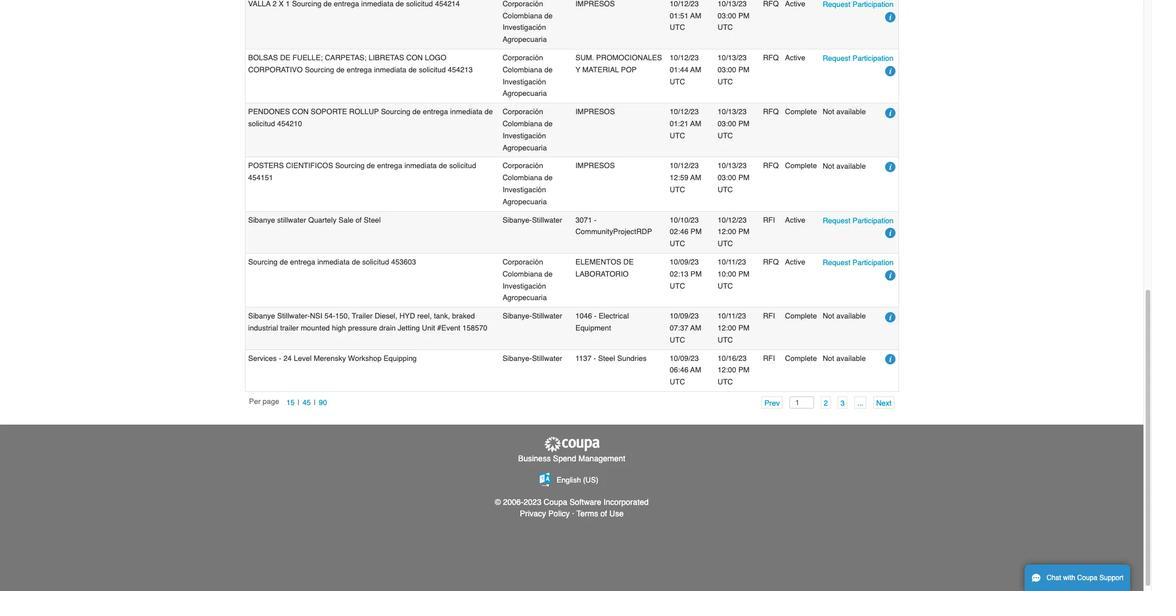Task type: locate. For each thing, give the bounding box(es) containing it.
am for 01:51
[[691, 11, 702, 20]]

10/11/23 inside 10/11/23 12:00 pm utc
[[718, 312, 747, 321]]

request participation button
[[823, 52, 894, 64], [823, 215, 894, 227], [823, 257, 894, 269]]

1 10/13/23 from the top
[[718, 0, 747, 8]]

2 vertical spatial request participation button
[[823, 257, 894, 269]]

2 vertical spatial rfi
[[764, 354, 776, 363]]

4 rfq from the top
[[764, 258, 779, 266]]

am right 01:44
[[691, 65, 702, 74]]

0 vertical spatial 10/11/23
[[718, 258, 747, 266]]

con left logo
[[407, 53, 423, 62]]

3 not available from the top
[[823, 312, 867, 321]]

4 03:00 from the top
[[718, 174, 737, 182]]

pm inside 10/09/23 02:13 pm utc
[[691, 270, 702, 278]]

solicitud
[[419, 65, 446, 74], [248, 119, 275, 128], [450, 162, 477, 170], [362, 258, 389, 266]]

1 sibanye-stillwater from the top
[[503, 216, 563, 224]]

3 12:00 from the top
[[718, 366, 737, 375]]

stillwater for 3071 - communityprojectrdp
[[532, 216, 563, 224]]

corporación colombiana de investigación agropecuaria for posters cientificos sourcing de entrega inmediata de solicitud 454151
[[503, 162, 553, 206]]

2 12:00 from the top
[[718, 324, 737, 332]]

3071 - communityprojectrdp
[[576, 216, 653, 236]]

not for 10/09/23 07:37 am utc
[[823, 312, 835, 321]]

pressure
[[348, 324, 377, 332]]

2
[[824, 399, 829, 407]]

soporte
[[311, 108, 347, 116]]

2 vertical spatial request participation
[[823, 258, 894, 267]]

12:00 inside 10/16/23 12:00 pm utc
[[718, 366, 737, 375]]

chat with coupa support button
[[1026, 565, 1131, 591]]

10/12/23 01:51 am utc
[[670, 0, 702, 32]]

request participation
[[823, 54, 894, 63], [823, 216, 894, 225], [823, 258, 894, 267]]

2 impresos from the top
[[576, 162, 615, 170]]

12:00 down 10/16/23
[[718, 366, 737, 375]]

sibanye-
[[503, 216, 532, 224], [503, 312, 532, 321], [503, 354, 532, 363]]

pm inside 10/12/23 12:00 pm utc
[[739, 228, 750, 236]]

con up 454210
[[292, 108, 309, 116]]

chat with coupa support
[[1047, 574, 1124, 582]]

entrega inside 'bolsas de fuelle; carpetas; libretas con logo corporativo sourcing de entrega inmediata de solicitud 454213'
[[347, 65, 372, 74]]

1 vertical spatial 10/09/23
[[670, 312, 699, 321]]

2 not from the top
[[823, 162, 835, 170]]

10/09/23 up 06:46
[[670, 354, 699, 363]]

2 rfq from the top
[[764, 108, 779, 116]]

2 rfi from the top
[[764, 312, 776, 321]]

10/11/23 up 10/16/23
[[718, 312, 747, 321]]

10/12/23 12:00 pm utc
[[718, 216, 750, 248]]

4 colombiana from the top
[[503, 174, 543, 182]]

5 am from the top
[[691, 324, 702, 332]]

10/13/23 right 10/12/23 01:44 am utc
[[718, 53, 747, 62]]

pm for 10/12/23 01:51 am utc
[[739, 11, 750, 20]]

merensky
[[314, 354, 346, 363]]

- inside 1046 - electrical equipment
[[595, 312, 597, 321]]

utc down 10:00
[[718, 282, 734, 290]]

am right 01:51
[[691, 11, 702, 20]]

1 vertical spatial sibanye
[[248, 312, 275, 321]]

utc down 02:46
[[670, 240, 686, 248]]

equipping
[[384, 354, 417, 363]]

active for 10/12/23 12:00 pm utc
[[786, 216, 806, 224]]

electrical
[[599, 312, 629, 321]]

0 vertical spatial of
[[356, 216, 362, 224]]

0 vertical spatial request participation button
[[823, 52, 894, 64]]

5 corporación from the top
[[503, 258, 544, 266]]

1 10/09/23 from the top
[[670, 258, 699, 266]]

de
[[280, 53, 291, 62], [624, 258, 634, 266]]

3 stillwater from the top
[[532, 354, 563, 363]]

steel
[[364, 216, 381, 224], [599, 354, 616, 363]]

impresos down material
[[576, 108, 615, 116]]

3 colombiana from the top
[[503, 119, 543, 128]]

- left '24' at the left
[[279, 354, 282, 363]]

10/16/23 12:00 pm utc
[[718, 354, 750, 387]]

am right 01:21
[[691, 119, 702, 128]]

pm inside 10/11/23 12:00 pm utc
[[739, 324, 750, 332]]

0 horizontal spatial navigation
[[249, 397, 330, 409]]

4 agropecuaria from the top
[[503, 197, 547, 206]]

0 vertical spatial participation
[[853, 54, 894, 63]]

1 am from the top
[[691, 11, 702, 20]]

0 vertical spatial de
[[280, 53, 291, 62]]

4 investigación from the top
[[503, 185, 547, 194]]

1 rfi from the top
[[764, 216, 776, 224]]

3 corporación colombiana de investigación agropecuaria from the top
[[503, 108, 553, 152]]

1 not from the top
[[823, 108, 835, 116]]

corporación colombiana de investigación agropecuaria
[[503, 0, 553, 44], [503, 53, 553, 98], [503, 108, 553, 152], [503, 162, 553, 206], [503, 258, 553, 302]]

0 vertical spatial steel
[[364, 216, 381, 224]]

4 available from the top
[[837, 354, 867, 363]]

utc
[[670, 23, 686, 32], [718, 23, 734, 32], [670, 77, 686, 86], [718, 77, 734, 86], [670, 131, 686, 140], [718, 131, 734, 140], [670, 185, 686, 194], [718, 185, 734, 194], [670, 240, 686, 248], [718, 240, 734, 248], [670, 282, 686, 290], [718, 282, 734, 290], [670, 336, 686, 344], [718, 336, 734, 344], [670, 378, 686, 387], [718, 378, 734, 387]]

2 vertical spatial request
[[823, 258, 851, 267]]

03:00 right 10/12/23 01:44 am utc
[[718, 65, 737, 74]]

1 10/13/23 03:00 pm utc from the top
[[718, 0, 750, 32]]

3 agropecuaria from the top
[[503, 143, 547, 152]]

10/09/23 inside 10/09/23 07:37 am utc
[[670, 312, 699, 321]]

complete for 10/12/23 01:21 am utc
[[786, 108, 818, 116]]

10/12/23 inside 10/12/23 12:59 am utc
[[670, 162, 699, 170]]

03:00 for 10/12/23 01:51 am utc
[[718, 11, 737, 20]]

corporación
[[503, 0, 544, 8], [503, 53, 544, 62], [503, 108, 544, 116], [503, 162, 544, 170], [503, 258, 544, 266]]

corporativo
[[248, 65, 303, 74]]

10/11/23 10:00 pm utc
[[718, 258, 750, 290]]

coupa inside chat with coupa support button
[[1078, 574, 1098, 582]]

0 horizontal spatial con
[[292, 108, 309, 116]]

sibanye
[[248, 216, 275, 224], [248, 312, 275, 321]]

15
[[287, 398, 295, 407]]

not available for 10/09/23 06:46 am utc
[[823, 354, 867, 363]]

request participation button for 10/12/23 12:00 pm utc
[[823, 215, 894, 227]]

1 horizontal spatial |
[[314, 398, 316, 407]]

sourcing right cientificos
[[335, 162, 365, 170]]

4 10/13/23 03:00 pm utc from the top
[[718, 162, 750, 194]]

1 12:00 from the top
[[718, 228, 737, 236]]

1 10/11/23 from the top
[[718, 258, 747, 266]]

3 03:00 from the top
[[718, 119, 737, 128]]

12:00 for 10/12/23
[[718, 228, 737, 236]]

corporación for posters cientificos sourcing de entrega inmediata de solicitud 454151
[[503, 162, 544, 170]]

24
[[284, 354, 292, 363]]

0 vertical spatial 12:00
[[718, 228, 737, 236]]

pm inside 10/11/23 10:00 pm utc
[[739, 270, 750, 278]]

- right 1046
[[595, 312, 597, 321]]

2 vertical spatial stillwater
[[532, 354, 563, 363]]

2 stillwater from the top
[[532, 312, 563, 321]]

3 request participation from the top
[[823, 258, 894, 267]]

1 vertical spatial coupa
[[1078, 574, 1098, 582]]

12:00 inside 10/12/23 12:00 pm utc
[[718, 228, 737, 236]]

agropecuaria for posters cientificos sourcing de entrega inmediata de solicitud 454151
[[503, 197, 547, 206]]

12:00 right 10/10/23 02:46 pm utc
[[718, 228, 737, 236]]

3 complete from the top
[[786, 312, 818, 321]]

entrega down pendones con soporte rollup sourcing de entrega inmediata de solicitud 454210
[[377, 162, 403, 170]]

| left 45
[[298, 398, 300, 407]]

1 navigation from the left
[[249, 397, 330, 409]]

2 request participation from the top
[[823, 216, 894, 225]]

3 sibanye-stillwater from the top
[[503, 354, 563, 363]]

03:00 right 10/12/23 01:21 am utc
[[718, 119, 737, 128]]

| right 45
[[314, 398, 316, 407]]

1 vertical spatial request
[[823, 216, 851, 225]]

2 vertical spatial active
[[786, 258, 806, 266]]

utc down 06:46
[[670, 378, 686, 387]]

0 vertical spatial request
[[823, 54, 851, 63]]

utc down 10/16/23
[[718, 378, 734, 387]]

coupa supplier portal image
[[543, 436, 601, 453]]

1046 - electrical equipment
[[576, 312, 629, 332]]

1 request participation button from the top
[[823, 52, 894, 64]]

rfi right 10/12/23 12:00 pm utc
[[764, 216, 776, 224]]

10/09/23 up 02:13
[[670, 258, 699, 266]]

am right 07:37
[[691, 324, 702, 332]]

utc inside 10/10/23 02:46 pm utc
[[670, 240, 686, 248]]

3 participation from the top
[[853, 258, 894, 267]]

15 | 45 | 90
[[287, 398, 327, 407]]

rfi right 10/11/23 12:00 pm utc
[[764, 312, 776, 321]]

3 button
[[838, 397, 848, 409]]

03:00 right 10/12/23 01:51 am utc
[[718, 11, 737, 20]]

rfq
[[764, 53, 779, 62], [764, 108, 779, 116], [764, 162, 779, 170], [764, 258, 779, 266]]

2 not available from the top
[[823, 162, 867, 170]]

2 vertical spatial 10/09/23
[[670, 354, 699, 363]]

of
[[356, 216, 362, 224], [601, 509, 608, 519]]

1 vertical spatial participation
[[853, 216, 894, 225]]

0 vertical spatial sibanye-
[[503, 216, 532, 224]]

inmediata inside 'bolsas de fuelle; carpetas; libretas con logo corporativo sourcing de entrega inmediata de solicitud 454213'
[[374, 65, 407, 74]]

am inside 10/09/23 06:46 am utc
[[691, 366, 702, 375]]

level
[[294, 354, 312, 363]]

0 vertical spatial con
[[407, 53, 423, 62]]

5 corporación colombiana de investigación agropecuaria from the top
[[503, 258, 553, 302]]

2 vertical spatial sibanye-stillwater
[[503, 354, 563, 363]]

5 investigación from the top
[[503, 282, 547, 290]]

investigación for pendones con soporte rollup sourcing de entrega inmediata de solicitud 454210
[[503, 131, 547, 140]]

con inside pendones con soporte rollup sourcing de entrega inmediata de solicitud 454210
[[292, 108, 309, 116]]

pm for 10/09/23 07:37 am utc
[[739, 324, 750, 332]]

10/12/23 01:44 am utc
[[670, 53, 702, 86]]

complete for 10/12/23 12:59 am utc
[[786, 162, 818, 170]]

0 horizontal spatial |
[[298, 398, 300, 407]]

coupa right with
[[1078, 574, 1098, 582]]

colombiana for sourcing de entrega inmediata de solicitud 453603
[[503, 270, 543, 278]]

1 vertical spatial 12:00
[[718, 324, 737, 332]]

sibanye for sibanye stillwater-nsi 54-150, trailer diesel, hyd reel, tank, braked industrial trailer mounted high pressure drain jetting unit #event 158570
[[248, 312, 275, 321]]

support
[[1100, 574, 1124, 582]]

participation
[[853, 54, 894, 63], [853, 216, 894, 225], [853, 258, 894, 267]]

1 vertical spatial impresos
[[576, 162, 615, 170]]

2 active from the top
[[786, 216, 806, 224]]

3 10/13/23 from the top
[[718, 108, 747, 116]]

de for fuelle;
[[280, 53, 291, 62]]

sibanye-stillwater
[[503, 216, 563, 224], [503, 312, 563, 321], [503, 354, 563, 363]]

2 sibanye- from the top
[[503, 312, 532, 321]]

10/12/23 up 12:59
[[670, 162, 699, 170]]

2 10/13/23 03:00 pm utc from the top
[[718, 53, 750, 86]]

utc down 01:44
[[670, 77, 686, 86]]

sundries
[[618, 354, 647, 363]]

1 not available from the top
[[823, 108, 867, 116]]

3 rfq from the top
[[764, 162, 779, 170]]

high
[[332, 324, 346, 332]]

terms of use
[[577, 509, 624, 519]]

2 complete from the top
[[786, 162, 818, 170]]

1 request participation from the top
[[823, 54, 894, 63]]

2 sibanye from the top
[[248, 312, 275, 321]]

navigation containing prev
[[755, 397, 895, 409]]

10/13/23 03:00 pm utc
[[718, 0, 750, 32], [718, 53, 750, 86], [718, 108, 750, 140], [718, 162, 750, 194]]

1 sibanye- from the top
[[503, 216, 532, 224]]

10/12/23 inside 10/12/23 12:00 pm utc
[[718, 216, 747, 224]]

- inside 3071 - communityprojectrdp
[[595, 216, 597, 224]]

5 colombiana from the top
[[503, 270, 543, 278]]

am inside 10/09/23 07:37 am utc
[[691, 324, 702, 332]]

inmediata
[[374, 65, 407, 74], [451, 108, 483, 116], [405, 162, 437, 170], [318, 258, 350, 266]]

2 vertical spatial sibanye-
[[503, 354, 532, 363]]

10/11/23 up 10:00
[[718, 258, 747, 266]]

2 navigation from the left
[[755, 397, 895, 409]]

0 vertical spatial active
[[786, 53, 806, 62]]

1 vertical spatial con
[[292, 108, 309, 116]]

01:51
[[670, 11, 689, 20]]

1 horizontal spatial navigation
[[755, 397, 895, 409]]

2 participation from the top
[[853, 216, 894, 225]]

1 vertical spatial of
[[601, 509, 608, 519]]

10/11/23
[[718, 258, 747, 266], [718, 312, 747, 321]]

10/13/23 for 10/12/23 01:21 am utc
[[718, 108, 747, 116]]

sibanye-stillwater left 1137 on the bottom
[[503, 354, 563, 363]]

2 investigación from the top
[[503, 77, 547, 86]]

10/11/23 inside 10/11/23 10:00 pm utc
[[718, 258, 747, 266]]

am inside 10/12/23 01:51 am utc
[[691, 11, 702, 20]]

10/12/23 up 01:51
[[670, 0, 699, 8]]

10/13/23 right 10/12/23 12:59 am utc
[[718, 162, 747, 170]]

0 vertical spatial impresos
[[576, 108, 615, 116]]

1 vertical spatial request participation
[[823, 216, 894, 225]]

0 vertical spatial request participation
[[823, 54, 894, 63]]

10/13/23 03:00 pm utc right 10/12/23 01:21 am utc
[[718, 108, 750, 140]]

0 vertical spatial 10/09/23
[[670, 258, 699, 266]]

complete
[[786, 108, 818, 116], [786, 162, 818, 170], [786, 312, 818, 321], [786, 354, 818, 363]]

utc inside 10/12/23 01:44 am utc
[[670, 77, 686, 86]]

- right 1137 on the bottom
[[594, 354, 597, 363]]

90
[[319, 398, 327, 407]]

utc down 12:59
[[670, 185, 686, 194]]

equipment
[[576, 324, 612, 332]]

stillwater left 1046
[[532, 312, 563, 321]]

utc down 07:37
[[670, 336, 686, 344]]

0 vertical spatial rfi
[[764, 216, 776, 224]]

12:00
[[718, 228, 737, 236], [718, 324, 737, 332], [718, 366, 737, 375]]

sourcing down the fuelle;
[[305, 65, 334, 74]]

1 complete from the top
[[786, 108, 818, 116]]

3 investigación from the top
[[503, 131, 547, 140]]

2 request from the top
[[823, 216, 851, 225]]

de
[[545, 11, 553, 20], [337, 65, 345, 74], [409, 65, 417, 74], [545, 65, 553, 74], [413, 108, 421, 116], [485, 108, 493, 116], [545, 119, 553, 128], [367, 162, 375, 170], [439, 162, 447, 170], [545, 174, 553, 182], [280, 258, 288, 266], [352, 258, 360, 266], [545, 270, 553, 278]]

10/13/23 for 10/12/23 01:51 am utc
[[718, 0, 747, 8]]

1 request from the top
[[823, 54, 851, 63]]

utc inside 10/09/23 02:13 pm utc
[[670, 282, 686, 290]]

de up corporativo
[[280, 53, 291, 62]]

1 vertical spatial sibanye-
[[503, 312, 532, 321]]

10/09/23 inside 10/09/23 02:13 pm utc
[[670, 258, 699, 266]]

10/13/23 03:00 pm utc right 10/12/23 01:51 am utc
[[718, 0, 750, 32]]

4 not from the top
[[823, 354, 835, 363]]

45
[[303, 398, 311, 407]]

utc right 10/12/23 01:21 am utc
[[718, 131, 734, 140]]

2 sibanye-stillwater from the top
[[503, 312, 563, 321]]

1 rfq from the top
[[764, 53, 779, 62]]

sibanye up industrial
[[248, 312, 275, 321]]

utc down 01:21
[[670, 131, 686, 140]]

2 colombiana from the top
[[503, 65, 543, 74]]

inmediata inside pendones con soporte rollup sourcing de entrega inmediata de solicitud 454210
[[451, 108, 483, 116]]

sibanye-stillwater for 1046
[[503, 312, 563, 321]]

1 vertical spatial stillwater
[[532, 312, 563, 321]]

investigación for posters cientificos sourcing de entrega inmediata de solicitud 454151
[[503, 185, 547, 194]]

10/09/23 for 06:46
[[670, 354, 699, 363]]

2 available from the top
[[837, 162, 867, 170]]

1 vertical spatial active
[[786, 216, 806, 224]]

pm inside 10/16/23 12:00 pm utc
[[739, 366, 750, 375]]

material
[[583, 65, 619, 74]]

1 colombiana from the top
[[503, 11, 543, 20]]

not available for 10/12/23 12:59 am utc
[[823, 162, 867, 170]]

4 complete from the top
[[786, 354, 818, 363]]

utc up 10/16/23
[[718, 336, 734, 344]]

10/12/23 inside 10/12/23 01:51 am utc
[[670, 0, 699, 8]]

1 horizontal spatial steel
[[599, 354, 616, 363]]

sourcing right rollup
[[381, 108, 411, 116]]

3 request from the top
[[823, 258, 851, 267]]

1 impresos from the top
[[576, 108, 615, 116]]

4 corporación from the top
[[503, 162, 544, 170]]

sibanye inside sibanye stillwater-nsi 54-150, trailer diesel, hyd reel, tank, braked industrial trailer mounted high pressure drain jetting unit #event 158570
[[248, 312, 275, 321]]

2 agropecuaria from the top
[[503, 89, 547, 98]]

3 am from the top
[[691, 119, 702, 128]]

3 not from the top
[[823, 312, 835, 321]]

rfi right 10/16/23
[[764, 354, 776, 363]]

utc inside 10/12/23 12:00 pm utc
[[718, 240, 734, 248]]

-
[[595, 216, 597, 224], [595, 312, 597, 321], [279, 354, 282, 363], [594, 354, 597, 363]]

pm inside 10/10/23 02:46 pm utc
[[691, 228, 702, 236]]

1 sibanye from the top
[[248, 216, 275, 224]]

next button
[[874, 397, 895, 409]]

2 vertical spatial participation
[[853, 258, 894, 267]]

am inside 10/12/23 01:44 am utc
[[691, 65, 702, 74]]

- for 1046
[[595, 312, 597, 321]]

elementos
[[576, 258, 622, 266]]

10/12/23 up 01:44
[[670, 53, 699, 62]]

3 sibanye- from the top
[[503, 354, 532, 363]]

utc inside 10/11/23 10:00 pm utc
[[718, 282, 734, 290]]

de up laboratorio
[[624, 258, 634, 266]]

10/12/23 inside 10/12/23 01:44 am utc
[[670, 53, 699, 62]]

next
[[877, 399, 892, 407]]

12:00 up 10/16/23
[[718, 324, 737, 332]]

2 03:00 from the top
[[718, 65, 737, 74]]

business spend management
[[519, 454, 626, 463]]

0 vertical spatial stillwater
[[532, 216, 563, 224]]

03:00 for 10/12/23 12:59 am utc
[[718, 174, 737, 182]]

3071
[[576, 216, 593, 224]]

coupa up policy
[[544, 498, 568, 507]]

sibanye left stillwater
[[248, 216, 275, 224]]

logo
[[425, 53, 447, 62]]

reel,
[[418, 312, 432, 321]]

1 available from the top
[[837, 108, 867, 116]]

complete for 10/09/23 07:37 am utc
[[786, 312, 818, 321]]

sibanye-stillwater left 3071
[[503, 216, 563, 224]]

10/13/23 03:00 pm utc right 10/12/23 01:44 am utc
[[718, 53, 750, 86]]

utc inside 10/09/23 06:46 am utc
[[670, 378, 686, 387]]

management
[[579, 454, 626, 463]]

1 stillwater from the top
[[532, 216, 563, 224]]

de inside 'bolsas de fuelle; carpetas; libretas con logo corporativo sourcing de entrega inmediata de solicitud 454213'
[[280, 53, 291, 62]]

3 corporación from the top
[[503, 108, 544, 116]]

4 not available from the top
[[823, 354, 867, 363]]

2 10/09/23 from the top
[[670, 312, 699, 321]]

sibanye-stillwater left 1046
[[503, 312, 563, 321]]

entrega down carpetas;
[[347, 65, 372, 74]]

10/13/23 03:00 pm utc right 10/12/23 12:59 am utc
[[718, 162, 750, 194]]

1 vertical spatial rfi
[[764, 312, 776, 321]]

- right 3071
[[595, 216, 597, 224]]

4 am from the top
[[691, 174, 702, 182]]

03:00 for 10/12/23 01:44 am utc
[[718, 65, 737, 74]]

not available for 10/09/23 07:37 am utc
[[823, 312, 867, 321]]

0 horizontal spatial coupa
[[544, 498, 568, 507]]

utc up 10:00
[[718, 240, 734, 248]]

1 horizontal spatial de
[[624, 258, 634, 266]]

navigation
[[249, 397, 330, 409], [755, 397, 895, 409]]

am inside 10/12/23 12:59 am utc
[[691, 174, 702, 182]]

utc down 01:51
[[670, 23, 686, 32]]

1046
[[576, 312, 593, 321]]

am right 12:59
[[691, 174, 702, 182]]

participation for 10/13/23 03:00 pm utc
[[853, 54, 894, 63]]

2 request participation button from the top
[[823, 215, 894, 227]]

sibanye-stillwater for 1137
[[503, 354, 563, 363]]

453603
[[391, 258, 416, 266]]

2 corporación colombiana de investigación agropecuaria from the top
[[503, 53, 553, 98]]

colombiana for posters cientificos sourcing de entrega inmediata de solicitud 454151
[[503, 174, 543, 182]]

corporación colombiana de investigación agropecuaria for bolsas de fuelle; carpetas; libretas con logo corporativo sourcing de entrega inmediata de solicitud 454213
[[503, 53, 553, 98]]

10/12/23 right 10/10/23
[[718, 216, 747, 224]]

stillwater
[[532, 216, 563, 224], [532, 312, 563, 321], [532, 354, 563, 363]]

2 10/11/23 from the top
[[718, 312, 747, 321]]

am for 06:46
[[691, 366, 702, 375]]

of left use
[[601, 509, 608, 519]]

(us)
[[584, 476, 599, 484]]

stillwater left 3071
[[532, 216, 563, 224]]

request participation for 10/12/23 12:00 pm utc
[[823, 216, 894, 225]]

utc inside 10/12/23 12:59 am utc
[[670, 185, 686, 194]]

of right sale
[[356, 216, 362, 224]]

1 horizontal spatial con
[[407, 53, 423, 62]]

1 horizontal spatial coupa
[[1078, 574, 1098, 582]]

entrega down 454213
[[423, 108, 448, 116]]

10/12/23 for 12:59
[[670, 162, 699, 170]]

impresos up 3071
[[576, 162, 615, 170]]

1 | from the left
[[298, 398, 300, 407]]

4 10/13/23 from the top
[[718, 162, 747, 170]]

10/12/23 up 01:21
[[670, 108, 699, 116]]

10/13/23 03:00 pm utc for 10/12/23 01:21 am utc
[[718, 108, 750, 140]]

1 vertical spatial de
[[624, 258, 634, 266]]

colombiana for pendones con soporte rollup sourcing de entrega inmediata de solicitud 454210
[[503, 119, 543, 128]]

rfi for 10/12/23 12:00 pm utc
[[764, 216, 776, 224]]

am for 07:37
[[691, 324, 702, 332]]

3 active from the top
[[786, 258, 806, 266]]

solicitud inside pendones con soporte rollup sourcing de entrega inmediata de solicitud 454210
[[248, 119, 275, 128]]

2 corporación from the top
[[503, 53, 544, 62]]

available for 10/09/23 06:46 am utc
[[837, 354, 867, 363]]

sibanye-stillwater for 3071
[[503, 216, 563, 224]]

de inside elementos de laboratorio
[[624, 258, 634, 266]]

not for 10/09/23 06:46 am utc
[[823, 354, 835, 363]]

6 am from the top
[[691, 366, 702, 375]]

am right 06:46
[[691, 366, 702, 375]]

0 vertical spatial sibanye-stillwater
[[503, 216, 563, 224]]

10/12/23 for 01:21
[[670, 108, 699, 116]]

steel right 1137 on the bottom
[[599, 354, 616, 363]]

03:00 right 10/12/23 12:59 am utc
[[718, 174, 737, 182]]

am inside 10/12/23 01:21 am utc
[[691, 119, 702, 128]]

10/12/23 inside 10/12/23 01:21 am utc
[[670, 108, 699, 116]]

10/13/23 right 10/12/23 01:51 am utc
[[718, 0, 747, 8]]

2 10/13/23 from the top
[[718, 53, 747, 62]]

1 vertical spatial request participation button
[[823, 215, 894, 227]]

utc down 02:13
[[670, 282, 686, 290]]

1 investigación from the top
[[503, 23, 547, 32]]

con inside 'bolsas de fuelle; carpetas; libretas con logo corporativo sourcing de entrega inmediata de solicitud 454213'
[[407, 53, 423, 62]]

15 button
[[284, 397, 298, 409]]

2 vertical spatial 12:00
[[718, 366, 737, 375]]

10/13/23 03:00 pm utc for 10/12/23 12:59 am utc
[[718, 162, 750, 194]]

stillwater left 1137 on the bottom
[[532, 354, 563, 363]]

entrega inside pendones con soporte rollup sourcing de entrega inmediata de solicitud 454210
[[423, 108, 448, 116]]

3 available from the top
[[837, 312, 867, 321]]

1 03:00 from the top
[[718, 11, 737, 20]]

10/12/23 01:21 am utc
[[670, 108, 702, 140]]

2 am from the top
[[691, 65, 702, 74]]

0 horizontal spatial de
[[280, 53, 291, 62]]

10/13/23 for 10/12/23 12:59 am utc
[[718, 162, 747, 170]]

steel right sale
[[364, 216, 381, 224]]

10/09/23
[[670, 258, 699, 266], [670, 312, 699, 321], [670, 354, 699, 363]]

solicitud inside 'bolsas de fuelle; carpetas; libretas con logo corporativo sourcing de entrega inmediata de solicitud 454213'
[[419, 65, 446, 74]]

10/09/23 inside 10/09/23 06:46 am utc
[[670, 354, 699, 363]]

pendones
[[248, 108, 290, 116]]

1 vertical spatial 10/11/23
[[718, 312, 747, 321]]

impresos for 10/12/23 01:21 am utc
[[576, 108, 615, 116]]

policy
[[549, 509, 570, 519]]

12:00 inside 10/11/23 12:00 pm utc
[[718, 324, 737, 332]]

5 agropecuaria from the top
[[503, 294, 547, 302]]

y
[[576, 65, 581, 74]]

am for 01:44
[[691, 65, 702, 74]]

10/09/23 up 07:37
[[670, 312, 699, 321]]

pm for 10/12/23 01:44 am utc
[[739, 65, 750, 74]]

sibanye stillwater-nsi 54-150, trailer diesel, hyd reel, tank, braked industrial trailer mounted high pressure drain jetting unit #event 158570
[[248, 312, 488, 332]]

10/13/23 right 10/12/23 01:21 am utc
[[718, 108, 747, 116]]

3 10/13/23 03:00 pm utc from the top
[[718, 108, 750, 140]]

active
[[786, 53, 806, 62], [786, 216, 806, 224], [786, 258, 806, 266]]

not for 10/12/23 12:59 am utc
[[823, 162, 835, 170]]

0 vertical spatial sibanye
[[248, 216, 275, 224]]

agropecuaria for sourcing de entrega inmediata de solicitud 453603
[[503, 294, 547, 302]]

07:37
[[670, 324, 689, 332]]

1 corporación from the top
[[503, 0, 544, 8]]

3 10/09/23 from the top
[[670, 354, 699, 363]]

1 vertical spatial sibanye-stillwater
[[503, 312, 563, 321]]



Task type: vqa. For each thing, say whether or not it's contained in the screenshot.
the bottommost Request Participation
yes



Task type: describe. For each thing, give the bounding box(es) containing it.
- for 3071
[[595, 216, 597, 224]]

01:21
[[670, 119, 689, 128]]

request participation button for 10/13/23 03:00 pm utc
[[823, 52, 894, 64]]

privacy policy
[[520, 509, 570, 519]]

sourcing down stillwater
[[248, 258, 278, 266]]

utc inside 10/12/23 01:21 am utc
[[670, 131, 686, 140]]

corporación for bolsas de fuelle; carpetas; libretas con logo corporativo sourcing de entrega inmediata de solicitud 454213
[[503, 53, 544, 62]]

10/09/23 02:13 pm utc
[[670, 258, 702, 290]]

sale
[[339, 216, 354, 224]]

fuelle;
[[293, 53, 323, 62]]

de for laboratorio
[[624, 258, 634, 266]]

sourcing inside posters cientificos sourcing de entrega inmediata de solicitud 454151
[[335, 162, 365, 170]]

utc inside 10/12/23 01:51 am utc
[[670, 23, 686, 32]]

request participation button for 10/11/23 10:00 pm utc
[[823, 257, 894, 269]]

...
[[858, 399, 864, 407]]

participation for 10/11/23 10:00 pm utc
[[853, 258, 894, 267]]

available for 10/09/23 07:37 am utc
[[837, 312, 867, 321]]

investigación for bolsas de fuelle; carpetas; libretas con logo corporativo sourcing de entrega inmediata de solicitud 454213
[[503, 77, 547, 86]]

54-
[[325, 312, 335, 321]]

10/13/23 for 10/12/23 01:44 am utc
[[718, 53, 747, 62]]

1 horizontal spatial of
[[601, 509, 608, 519]]

trailer
[[280, 324, 299, 332]]

10/13/23 03:00 pm utc for 10/12/23 01:44 am utc
[[718, 53, 750, 86]]

not available for 10/12/23 01:21 am utc
[[823, 108, 867, 116]]

elementos de laboratorio
[[576, 258, 634, 278]]

corporación colombiana de investigación agropecuaria for sourcing de entrega inmediata de solicitud 453603
[[503, 258, 553, 302]]

rfq for 10/09/23 02:13 pm utc
[[764, 258, 779, 266]]

terms
[[577, 509, 599, 519]]

jetting
[[398, 324, 420, 332]]

stillwater
[[277, 216, 306, 224]]

stillwater for 1046 - electrical equipment
[[532, 312, 563, 321]]

drain
[[379, 324, 396, 332]]

03:00 for 10/12/23 01:21 am utc
[[718, 119, 737, 128]]

cientificos
[[286, 162, 333, 170]]

investigación for sourcing de entrega inmediata de solicitud 453603
[[503, 282, 547, 290]]

pm for 10/09/23 06:46 am utc
[[739, 366, 750, 375]]

navigation containing per page
[[249, 397, 330, 409]]

promocionales
[[597, 53, 663, 62]]

90 button
[[316, 397, 330, 409]]

pendones con soporte rollup sourcing de entrega inmediata de solicitud 454210
[[248, 108, 493, 128]]

with
[[1064, 574, 1076, 582]]

1137 - steel sundries
[[576, 354, 647, 363]]

business
[[519, 454, 551, 463]]

sourcing inside 'bolsas de fuelle; carpetas; libretas con logo corporativo sourcing de entrega inmediata de solicitud 454213'
[[305, 65, 334, 74]]

#event
[[438, 324, 461, 332]]

sourcing inside pendones con soporte rollup sourcing de entrega inmediata de solicitud 454210
[[381, 108, 411, 116]]

pm for 10/09/23 02:13 pm utc
[[739, 270, 750, 278]]

services
[[248, 354, 277, 363]]

entrega inside posters cientificos sourcing de entrega inmediata de solicitud 454151
[[377, 162, 403, 170]]

request for 10/11/23 10:00 pm utc
[[823, 258, 851, 267]]

use
[[610, 509, 624, 519]]

solicitud inside posters cientificos sourcing de entrega inmediata de solicitud 454151
[[450, 162, 477, 170]]

10/09/23 for 02:13
[[670, 258, 699, 266]]

sibanye- for 3071 - communityprojectrdp
[[503, 216, 532, 224]]

workshop
[[348, 354, 382, 363]]

posters cientificos sourcing de entrega inmediata de solicitud 454151
[[248, 162, 477, 182]]

active for 10/11/23 10:00 pm utc
[[786, 258, 806, 266]]

am for 12:59
[[691, 174, 702, 182]]

0 horizontal spatial steel
[[364, 216, 381, 224]]

10/11/23 for 12:00
[[718, 312, 747, 321]]

stillwater-
[[277, 312, 310, 321]]

hyd
[[400, 312, 416, 321]]

454210
[[277, 119, 302, 128]]

available for 10/12/23 01:21 am utc
[[837, 108, 867, 116]]

utc inside 10/16/23 12:00 pm utc
[[718, 378, 734, 387]]

libretas
[[369, 53, 404, 62]]

active for 10/13/23 03:00 pm utc
[[786, 53, 806, 62]]

06:46
[[670, 366, 689, 375]]

2 button
[[821, 397, 831, 409]]

10/12/23 for 01:51
[[670, 0, 699, 8]]

utc inside 10/09/23 07:37 am utc
[[670, 336, 686, 344]]

0 horizontal spatial of
[[356, 216, 362, 224]]

industrial
[[248, 324, 278, 332]]

rfq for 10/12/23 12:59 am utc
[[764, 162, 779, 170]]

agropecuaria for bolsas de fuelle; carpetas; libretas con logo corporativo sourcing de entrega inmediata de solicitud 454213
[[503, 89, 547, 98]]

stillwater for 1137 - steel sundries
[[532, 354, 563, 363]]

rfi for 10/16/23 12:00 pm utc
[[764, 354, 776, 363]]

pm for 10/12/23 12:59 am utc
[[739, 174, 750, 182]]

10/11/23 for 10:00
[[718, 258, 747, 266]]

2006-
[[503, 498, 524, 507]]

12:00 for 10/16/23
[[718, 366, 737, 375]]

0 vertical spatial coupa
[[544, 498, 568, 507]]

12:00 for 10/11/23
[[718, 324, 737, 332]]

10/10/23 02:46 pm utc
[[670, 216, 702, 248]]

10/09/23 for 07:37
[[670, 312, 699, 321]]

3
[[841, 399, 845, 407]]

posters
[[248, 162, 284, 170]]

sibanye stillwater quartely sale of steel
[[248, 216, 381, 224]]

utc inside 10/11/23 12:00 pm utc
[[718, 336, 734, 344]]

carpetas;
[[325, 53, 367, 62]]

unit
[[422, 324, 435, 332]]

150,
[[335, 312, 350, 321]]

1 agropecuaria from the top
[[503, 35, 547, 44]]

02:46
[[670, 228, 689, 236]]

per page
[[249, 397, 280, 406]]

sibanye- for 1046 - electrical equipment
[[503, 312, 532, 321]]

rollup
[[349, 108, 379, 116]]

privacy
[[520, 509, 547, 519]]

nsi
[[310, 312, 323, 321]]

corporación colombiana de investigación agropecuaria for pendones con soporte rollup sourcing de entrega inmediata de solicitud 454210
[[503, 108, 553, 152]]

agropecuaria for pendones con soporte rollup sourcing de entrega inmediata de solicitud 454210
[[503, 143, 547, 152]]

utc right 10/12/23 01:51 am utc
[[718, 23, 734, 32]]

1 corporación colombiana de investigación agropecuaria from the top
[[503, 0, 553, 44]]

- for 1137
[[594, 354, 597, 363]]

pop
[[621, 65, 637, 74]]

braked
[[452, 312, 475, 321]]

sibanye- for 1137 - steel sundries
[[503, 354, 532, 363]]

english (us)
[[557, 476, 599, 484]]

10/11/23 12:00 pm utc
[[718, 312, 750, 344]]

sibanye for sibanye stillwater quartely sale of steel
[[248, 216, 275, 224]]

not for 10/12/23 01:21 am utc
[[823, 108, 835, 116]]

prev button
[[762, 397, 783, 409]]

utc right 10/12/23 12:59 am utc
[[718, 185, 734, 194]]

1 vertical spatial steel
[[599, 354, 616, 363]]

request participation for 10/11/23 10:00 pm utc
[[823, 258, 894, 267]]

10:00
[[718, 270, 737, 278]]

request for 10/12/23 12:00 pm utc
[[823, 216, 851, 225]]

pm for 10/12/23 01:21 am utc
[[739, 119, 750, 128]]

entrega down stillwater
[[290, 258, 316, 266]]

12:59
[[670, 174, 689, 182]]

request for 10/13/23 03:00 pm utc
[[823, 54, 851, 63]]

10/13/23 03:00 pm utc for 10/12/23 01:51 am utc
[[718, 0, 750, 32]]

privacy policy link
[[520, 509, 570, 519]]

... button
[[855, 397, 867, 409]]

page
[[263, 397, 280, 406]]

trailer
[[352, 312, 373, 321]]

corporación for pendones con soporte rollup sourcing de entrega inmediata de solicitud 454210
[[503, 108, 544, 116]]

2 | from the left
[[314, 398, 316, 407]]

prev
[[765, 399, 780, 407]]

10/12/23 for 12:00
[[718, 216, 747, 224]]

am for 01:21
[[691, 119, 702, 128]]

complete for 10/09/23 06:46 am utc
[[786, 354, 818, 363]]

colombiana for bolsas de fuelle; carpetas; libretas con logo corporativo sourcing de entrega inmediata de solicitud 454213
[[503, 65, 543, 74]]

sum. promocionales y material pop
[[576, 53, 663, 74]]

rfi for 10/11/23 12:00 pm utc
[[764, 312, 776, 321]]

terms of use link
[[577, 509, 624, 519]]

inmediata inside posters cientificos sourcing de entrega inmediata de solicitud 454151
[[405, 162, 437, 170]]

10/09/23 06:46 am utc
[[670, 354, 702, 387]]

Jump to page number field
[[790, 397, 815, 409]]

software
[[570, 498, 602, 507]]

sourcing de entrega inmediata de solicitud 453603
[[248, 258, 416, 266]]

pm for 10/10/23 02:46 pm utc
[[739, 228, 750, 236]]

chat
[[1047, 574, 1062, 582]]

rfq for 10/12/23 01:44 am utc
[[764, 53, 779, 62]]

utc right 10/12/23 01:44 am utc
[[718, 77, 734, 86]]

sum.
[[576, 53, 595, 62]]

laboratorio
[[576, 270, 629, 278]]

10/12/23 for 01:44
[[670, 53, 699, 62]]

per
[[249, 397, 261, 406]]

10/10/23
[[670, 216, 699, 224]]

2023
[[524, 498, 542, 507]]

mounted
[[301, 324, 330, 332]]

impresos for 10/12/23 12:59 am utc
[[576, 162, 615, 170]]

participation for 10/12/23 12:00 pm utc
[[853, 216, 894, 225]]

- for services
[[279, 354, 282, 363]]

english
[[557, 476, 581, 484]]



